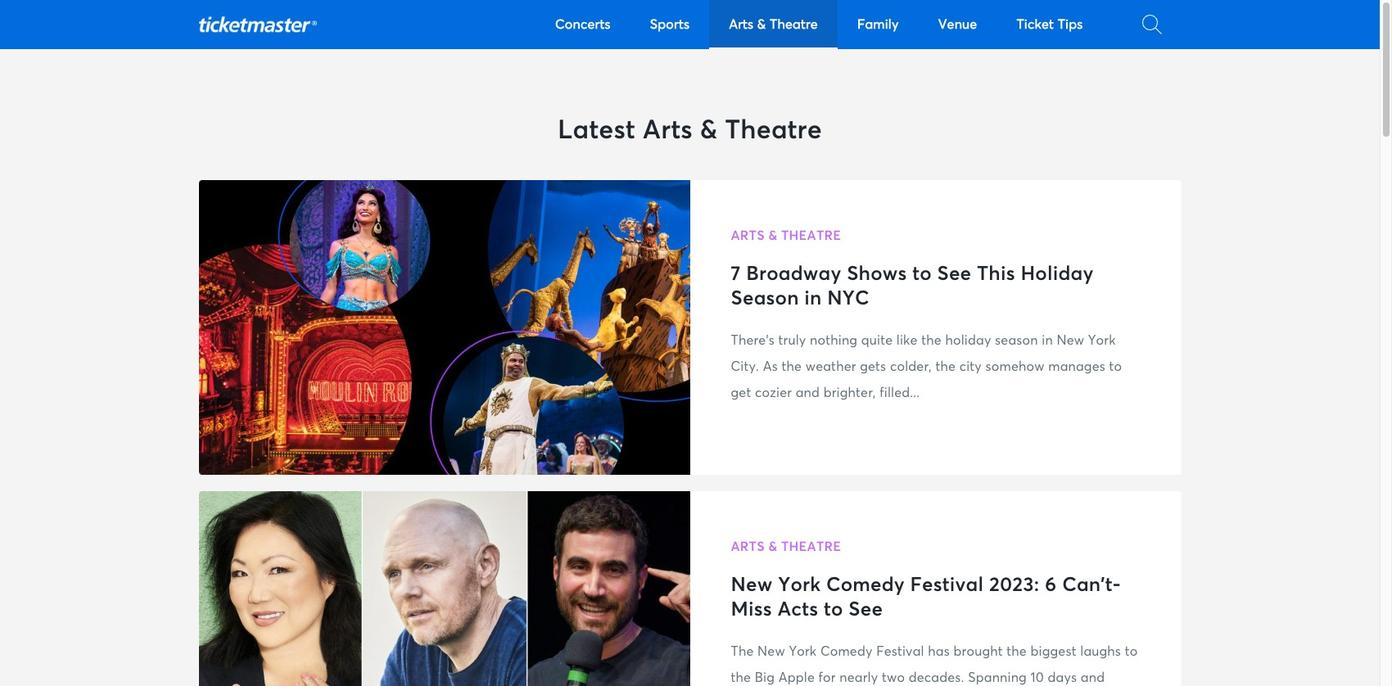 Task type: locate. For each thing, give the bounding box(es) containing it.
10
[[1031, 672, 1044, 685]]

to
[[913, 265, 932, 284], [1109, 360, 1122, 373], [824, 600, 843, 620], [1125, 645, 1138, 659]]

to right laughs in the bottom right of the page
[[1125, 645, 1138, 659]]

sports
[[650, 18, 690, 31]]

the left big
[[731, 672, 751, 685]]

& for topmost arts & theatre link
[[758, 18, 766, 31]]

york up apple on the bottom right of the page
[[789, 645, 817, 659]]

7 broadway shows to see this holiday season in nyc link
[[731, 265, 1094, 309]]

festival
[[910, 576, 984, 595], [877, 645, 924, 659]]

in right season
[[1042, 334, 1053, 347]]

2 vertical spatial arts & theatre link
[[731, 541, 841, 554]]

theatre
[[770, 18, 818, 31], [725, 118, 822, 144], [781, 229, 841, 242], [781, 541, 841, 554]]

arts & theatre link
[[709, 0, 838, 49], [731, 229, 841, 242], [731, 541, 841, 554]]

york inside there's truly nothing quite like the holiday season in new york city. as the weather gets colder, the city somehow manages to get cozier and brighter, filled...
[[1088, 334, 1116, 347]]

to right acts
[[824, 600, 843, 620]]

2023:
[[989, 576, 1040, 595]]

ticket tips link
[[997, 0, 1103, 49]]

0 vertical spatial arts & theatre link
[[709, 0, 838, 49]]

season
[[731, 289, 799, 309]]

new inside the new york comedy festival has brought the biggest laughs to the big apple for nearly two decades. spanning 10 days an
[[758, 645, 785, 659]]

& inside arts & theatre link
[[758, 18, 766, 31]]

2 vertical spatial arts & theatre
[[731, 541, 841, 554]]

1 vertical spatial see
[[849, 600, 883, 620]]

1 vertical spatial arts & theatre link
[[731, 229, 841, 242]]

to right manages
[[1109, 360, 1122, 373]]

festival up two
[[877, 645, 924, 659]]

arts & theatre link for broadway
[[731, 229, 841, 242]]

theatre for topmost arts & theatre link
[[770, 18, 818, 31]]

1 vertical spatial festival
[[877, 645, 924, 659]]

decades.
[[909, 672, 965, 685]]

theatre inside arts & theatre link
[[770, 18, 818, 31]]

see
[[937, 265, 972, 284], [849, 600, 883, 620]]

new
[[1057, 334, 1085, 347], [731, 576, 773, 595], [758, 645, 785, 659]]

acts
[[778, 600, 819, 620]]

see right acts
[[849, 600, 883, 620]]

1 vertical spatial comedy
[[821, 645, 873, 659]]

to inside there's truly nothing quite like the holiday season in new york city. as the weather gets colder, the city somehow manages to get cozier and brighter, filled...
[[1109, 360, 1122, 373]]

0 horizontal spatial in
[[805, 289, 822, 309]]

& for arts & theatre link associated with broadway
[[769, 229, 778, 242]]

arts & theatre for york
[[731, 541, 841, 554]]

1 vertical spatial arts & theatre
[[731, 229, 841, 242]]

york up acts
[[778, 576, 821, 595]]

0 vertical spatial see
[[937, 265, 972, 284]]

in
[[805, 289, 822, 309], [1042, 334, 1053, 347]]

0 vertical spatial new
[[1057, 334, 1085, 347]]

there's
[[731, 334, 775, 347]]

new up manages
[[1057, 334, 1085, 347]]

brought
[[954, 645, 1003, 659]]

two
[[882, 672, 905, 685]]

in down broadway
[[805, 289, 822, 309]]

6
[[1045, 576, 1057, 595]]

1 vertical spatial new
[[731, 576, 773, 595]]

1 horizontal spatial in
[[1042, 334, 1053, 347]]

new up big
[[758, 645, 785, 659]]

family link
[[838, 0, 919, 49]]

arts
[[729, 18, 754, 31], [643, 118, 693, 144], [731, 229, 765, 242], [731, 541, 765, 554]]

2 vertical spatial york
[[789, 645, 817, 659]]

1 vertical spatial york
[[778, 576, 821, 595]]

new inside there's truly nothing quite like the holiday season in new york city. as the weather gets colder, the city somehow manages to get cozier and brighter, filled...
[[1057, 334, 1085, 347]]

latest arts & theatre
[[558, 118, 822, 144]]

arts & theatre
[[729, 18, 818, 31], [731, 229, 841, 242], [731, 541, 841, 554]]

see inside new york comedy festival 2023: 6 can't- miss acts to see
[[849, 600, 883, 620]]

arts up miss
[[731, 541, 765, 554]]

in inside there's truly nothing quite like the holiday season in new york city. as the weather gets colder, the city somehow manages to get cozier and brighter, filled...
[[1042, 334, 1053, 347]]

see left this
[[937, 265, 972, 284]]

comedy
[[826, 576, 905, 595], [821, 645, 873, 659]]

in for nyc
[[805, 289, 822, 309]]

new up miss
[[731, 576, 773, 595]]

apple
[[779, 672, 815, 685]]

in inside the 7 broadway shows to see this holiday season in nyc
[[805, 289, 822, 309]]

colder,
[[890, 360, 932, 373]]

to right shows at the right top of page
[[913, 265, 932, 284]]

&
[[758, 18, 766, 31], [700, 118, 718, 144], [769, 229, 778, 242], [769, 541, 778, 554]]

0 horizontal spatial see
[[849, 600, 883, 620]]

has
[[928, 645, 950, 659]]

1 horizontal spatial see
[[937, 265, 972, 284]]

arts right the "latest"
[[643, 118, 693, 144]]

york inside new york comedy festival 2023: 6 can't- miss acts to see
[[778, 576, 821, 595]]

the
[[922, 334, 942, 347], [782, 360, 802, 373], [936, 360, 956, 373], [1007, 645, 1027, 659], [731, 672, 751, 685]]

nyc
[[827, 289, 870, 309]]

york up manages
[[1088, 334, 1116, 347]]

new inside new york comedy festival 2023: 6 can't- miss acts to see
[[731, 576, 773, 595]]

festival up has
[[910, 576, 984, 595]]

nearly
[[840, 672, 878, 685]]

nothing
[[810, 334, 858, 347]]

holiday
[[946, 334, 991, 347]]

days
[[1048, 672, 1077, 685]]

7
[[731, 265, 741, 284]]

0 vertical spatial comedy
[[826, 576, 905, 595]]

filled...
[[880, 387, 920, 400]]

concerts link
[[536, 0, 630, 49]]

the
[[731, 645, 754, 659]]

7 broadway shows to see this holiday season in nyc
[[731, 265, 1094, 309]]

0 vertical spatial in
[[805, 289, 822, 309]]

to inside the new york comedy festival has brought the biggest laughs to the big apple for nearly two decades. spanning 10 days an
[[1125, 645, 1138, 659]]

this
[[977, 265, 1015, 284]]

york inside the new york comedy festival has brought the biggest laughs to the big apple for nearly two decades. spanning 10 days an
[[789, 645, 817, 659]]

york
[[1088, 334, 1116, 347], [778, 576, 821, 595], [789, 645, 817, 659]]

festival inside the new york comedy festival has brought the biggest laughs to the big apple for nearly two decades. spanning 10 days an
[[877, 645, 924, 659]]

miss
[[731, 600, 772, 620]]

see inside the 7 broadway shows to see this holiday season in nyc
[[937, 265, 972, 284]]

1 vertical spatial in
[[1042, 334, 1053, 347]]

biggest
[[1031, 645, 1077, 659]]

can't-
[[1062, 576, 1121, 595]]

get
[[731, 387, 751, 400]]

2 vertical spatial new
[[758, 645, 785, 659]]

holiday
[[1021, 265, 1094, 284]]

0 vertical spatial york
[[1088, 334, 1116, 347]]

0 vertical spatial festival
[[910, 576, 984, 595]]



Task type: describe. For each thing, give the bounding box(es) containing it.
the up spanning
[[1007, 645, 1027, 659]]

to inside the 7 broadway shows to see this holiday season in nyc
[[913, 265, 932, 284]]

arts & theatre for broadway
[[731, 229, 841, 242]]

& for arts & theatre link corresponding to york
[[769, 541, 778, 554]]

latest
[[558, 118, 636, 144]]

arts & theatre link for york
[[731, 541, 841, 554]]

brighter,
[[824, 387, 876, 400]]

laughs
[[1081, 645, 1121, 659]]

city.
[[731, 360, 759, 373]]

and
[[796, 387, 820, 400]]

like
[[897, 334, 918, 347]]

shows
[[847, 265, 907, 284]]

comedy inside new york comedy festival 2023: 6 can't- miss acts to see
[[826, 576, 905, 595]]

theatre for arts & theatre link associated with broadway
[[781, 229, 841, 242]]

family
[[858, 18, 899, 31]]

venue
[[938, 18, 977, 31]]

quite
[[861, 334, 893, 347]]

the new york comedy festival has brought the biggest laughs to the big apple for nearly two decades. spanning 10 days an
[[731, 645, 1138, 686]]

in for new
[[1042, 334, 1053, 347]]

ticket tips
[[1017, 18, 1083, 31]]

the right like
[[922, 334, 942, 347]]

spanning
[[968, 672, 1027, 685]]

new york comedy festival 2023: 6 can't- miss acts to see
[[731, 576, 1121, 620]]

festival inside new york comedy festival 2023: 6 can't- miss acts to see
[[910, 576, 984, 595]]

venue link
[[919, 0, 997, 49]]

the right 'as' on the bottom right
[[782, 360, 802, 373]]

concerts
[[555, 18, 611, 31]]

truly
[[779, 334, 806, 347]]

new york comedy festival 2023: 6 can't- miss acts to see link
[[731, 576, 1121, 620]]

manages
[[1049, 360, 1106, 373]]

the left city
[[936, 360, 956, 373]]

arts right 'sports' link
[[729, 18, 754, 31]]

comedy inside the new york comedy festival has brought the biggest laughs to the big apple for nearly two decades. spanning 10 days an
[[821, 645, 873, 659]]

ticket
[[1017, 18, 1054, 31]]

for
[[819, 672, 836, 685]]

tips
[[1058, 18, 1083, 31]]

somehow
[[986, 360, 1045, 373]]

theatre for arts & theatre link corresponding to york
[[781, 541, 841, 554]]

weather
[[806, 360, 856, 373]]

sports link
[[630, 0, 709, 49]]

gets
[[860, 360, 886, 373]]

arts up the 7
[[731, 229, 765, 242]]

there's truly nothing quite like the holiday season in new york city. as the weather gets colder, the city somehow manages to get cozier and brighter, filled...
[[731, 334, 1122, 400]]

city
[[960, 360, 982, 373]]

season
[[995, 334, 1038, 347]]

broadway
[[746, 265, 842, 284]]

0 vertical spatial arts & theatre
[[729, 18, 818, 31]]

as
[[763, 360, 778, 373]]

big
[[755, 672, 775, 685]]

cozier
[[755, 387, 792, 400]]

to inside new york comedy festival 2023: 6 can't- miss acts to see
[[824, 600, 843, 620]]



Task type: vqa. For each thing, say whether or not it's contained in the screenshot.
brought at the right bottom of page
yes



